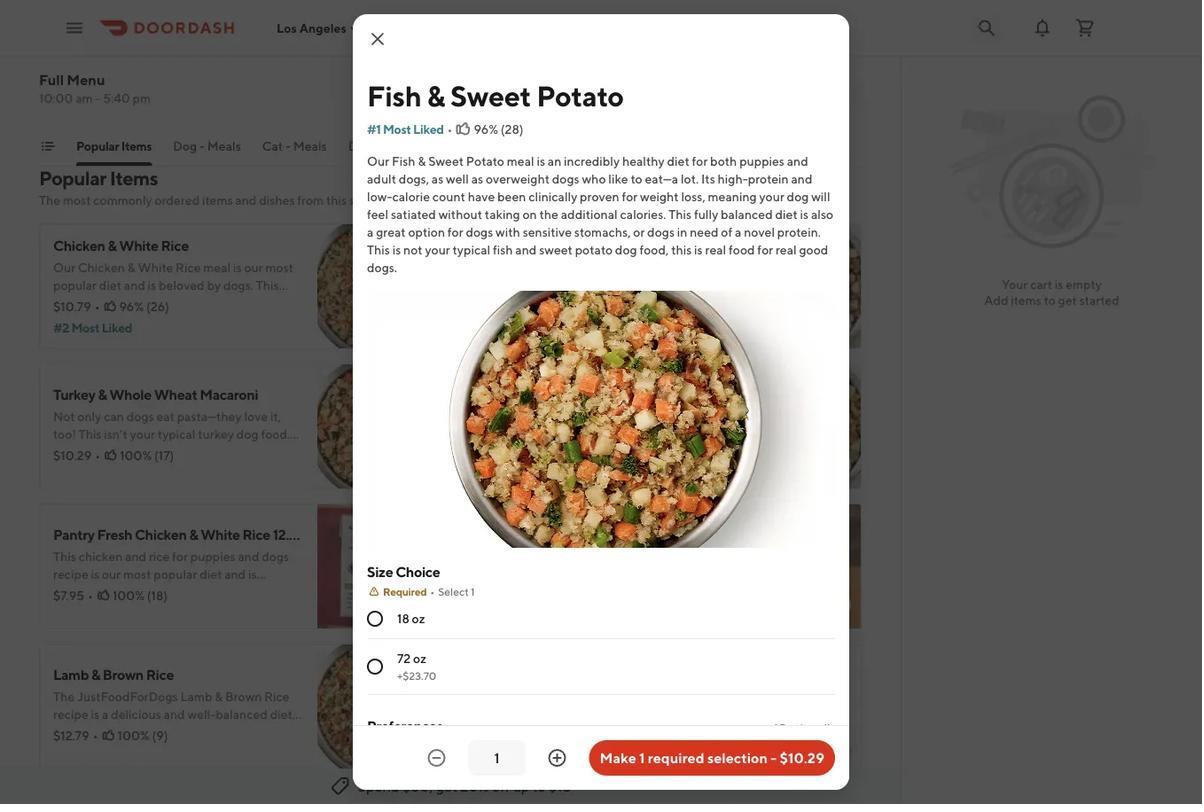 Task type: describe. For each thing, give the bounding box(es) containing it.
puppies
[[740, 154, 785, 168]]

1 inside button
[[639, 750, 645, 766]]

not
[[403, 242, 423, 257]]

dog for dog - meals
[[173, 139, 197, 153]]

is inside your cart is empty add items to get started
[[1055, 277, 1063, 292]]

2 as from the left
[[471, 172, 483, 186]]

will
[[811, 189, 830, 204]]

1 vertical spatial russet
[[597, 526, 640, 543]]

Current quantity is 1 number field
[[479, 748, 515, 768]]

protein.
[[777, 225, 821, 239]]

$11.79
[[472, 299, 505, 314]]

0 vertical spatial sweet
[[450, 79, 531, 112]]

novel
[[744, 225, 775, 239]]

eat—a
[[645, 172, 678, 186]]

add for pantry fresh beef & russet potato 12.5 oz
[[816, 597, 840, 612]]

dog for dog - snacks
[[348, 139, 372, 153]]

off
[[492, 778, 510, 795]]

close fish & sweet potato image
[[367, 28, 388, 50]]

$10.29 • for fish
[[472, 439, 519, 454]]

los angeles button
[[277, 21, 361, 35]]

100% (18)
[[113, 588, 168, 603]]

+$23.70
[[397, 669, 437, 682]]

meals for cat - meals
[[293, 139, 327, 153]]

$10.29 • for turkey
[[53, 448, 100, 463]]

2 vertical spatial sweet
[[512, 377, 551, 394]]

taking
[[485, 207, 520, 222]]

empty
[[1066, 277, 1102, 292]]

oz left pantry fresh beef & russet potato 12.5 oz image at the right bottom of page
[[714, 526, 729, 543]]

los
[[277, 21, 297, 35]]

pantry fresh lamb & brown rice 12.5 oz image
[[317, 784, 443, 804]]

retail
[[477, 139, 510, 153]]

18 oz
[[397, 611, 425, 626]]

rice for lamb & brown rice
[[146, 666, 174, 683]]

1 horizontal spatial #1 most liked
[[472, 461, 548, 475]]

1 real from the left
[[705, 242, 726, 257]]

$12.79 •
[[53, 728, 98, 743]]

100% (24)
[[534, 299, 591, 314]]

like
[[608, 172, 628, 186]]

on
[[523, 207, 537, 222]]

full
[[39, 71, 64, 88]]

- inside fish & sweet potato dialog
[[771, 750, 777, 766]]

dog - retail
[[443, 139, 510, 153]]

1 horizontal spatial beef
[[553, 526, 583, 543]]

items inside popular items the most commonly ordered items and dishes from this store
[[202, 193, 233, 207]]

• for beef & russet potato
[[509, 299, 514, 314]]

both
[[710, 154, 737, 168]]

100% (17)
[[120, 448, 174, 463]]

1 horizontal spatial dog
[[787, 189, 809, 204]]

the
[[39, 193, 60, 207]]

add button for beef & russet potato
[[805, 310, 851, 339]]

proven
[[580, 189, 619, 204]]

great
[[376, 225, 406, 239]]

$10.79
[[53, 299, 91, 314]]

for down like
[[622, 189, 638, 204]]

1 vertical spatial dog
[[615, 242, 637, 257]]

sensitive
[[523, 225, 572, 239]]

turkey & whole wheat macaroni
[[53, 386, 258, 403]]

size choice
[[367, 563, 440, 580]]

dogs,
[[399, 172, 429, 186]]

potato inside our fish & sweet potato meal is an incredibly healthy diet for both puppies and adult dogs, as well as overweight dogs who like to eat—a lot. its high-protein and low-calorie count have been clinically proven for weight loss, meaning your dog will feel satiated without taking on the additional calories. this fully balanced diet is also a great option for dogs with sensitive stomachs, or dogs in need of a novel protein. this is not your typical fish and sweet potato dog food, this is real food for real good dogs.
[[466, 154, 504, 168]]

- for dog - meals
[[200, 139, 205, 153]]

1 horizontal spatial dogs
[[552, 172, 580, 186]]

popular items the most commonly ordered items and dishes from this store
[[39, 167, 378, 207]]

add button for chicken & white rice
[[387, 310, 433, 339]]

beef & russet potato image
[[736, 223, 862, 349]]

spend
[[358, 778, 399, 795]]

- for cat - meals
[[285, 139, 291, 153]]

dog - snacks
[[348, 139, 422, 153]]

in
[[677, 225, 687, 239]]

2 horizontal spatial dogs
[[647, 225, 675, 239]]

$12.79
[[53, 728, 89, 743]]

96% (26)
[[119, 299, 169, 314]]

rice for chicken & white rice
[[161, 237, 189, 254]]

(18)
[[147, 588, 168, 603]]

fish
[[493, 242, 513, 257]]

brown
[[103, 666, 143, 683]]

chicken & white rice image
[[317, 223, 443, 349]]

- for dog - snacks
[[374, 139, 380, 153]]

96% (28) inside fish & sweet potato dialog
[[474, 122, 524, 137]]

loss,
[[681, 189, 706, 204]]

adult
[[367, 172, 396, 186]]

72 oz +$23.70
[[397, 651, 437, 682]]

weight
[[640, 189, 679, 204]]

popular for popular items the most commonly ordered items and dishes from this store
[[39, 167, 106, 190]]

#2
[[53, 321, 69, 335]]

liked for chicken & white rice
[[102, 321, 132, 335]]

0 vertical spatial your
[[759, 189, 784, 204]]

dog - supplements
[[658, 139, 767, 153]]

lot.
[[681, 172, 699, 186]]

1 horizontal spatial 96% (28)
[[538, 439, 588, 454]]

#1 most liked inside fish & sweet potato dialog
[[367, 122, 444, 137]]

pantry for pantry fresh chicken & white rice 12.5 oz
[[53, 526, 95, 543]]

- for dog - retail
[[469, 139, 475, 153]]

add for fish & sweet potato
[[816, 457, 840, 472]]

1 vertical spatial white
[[201, 526, 240, 543]]

1 vertical spatial #1
[[472, 461, 485, 475]]

your cart is empty add items to get started
[[984, 277, 1120, 308]]

• for chicken & white rice
[[95, 299, 100, 314]]

96% inside fish & sweet potato dialog
[[474, 122, 498, 137]]

18
[[397, 611, 409, 626]]

beef & russet potato
[[472, 237, 603, 254]]

2 real from the left
[[776, 242, 797, 257]]

get inside your cart is empty add items to get started
[[1058, 293, 1077, 308]]

$7.95 for $7.95
[[472, 728, 503, 743]]

pantry for pantry fresh beef & russet potato 12.5 oz
[[472, 526, 513, 543]]

add button for fish & sweet potato
[[805, 450, 851, 479]]

up
[[513, 778, 530, 795]]

1 vertical spatial this
[[367, 242, 390, 257]]

preferences
[[367, 718, 443, 735]]

additional
[[561, 207, 618, 222]]

and right fish
[[515, 242, 537, 257]]

healthy
[[622, 154, 665, 168]]

and inside popular items the most commonly ordered items and dishes from this store
[[235, 193, 257, 207]]

$7.95 •
[[53, 588, 93, 603]]

commonly
[[93, 193, 152, 207]]

typical
[[453, 242, 490, 257]]

incredibly
[[564, 154, 620, 168]]

liked inside fish & sweet potato dialog
[[413, 122, 444, 137]]

$10.29 inside button
[[780, 750, 825, 766]]

(26)
[[146, 299, 169, 314]]

add button for pantry fresh beef & russet potato 12.5 oz
[[805, 590, 851, 619]]

most for beef & russet potato
[[490, 321, 518, 335]]

menu
[[67, 71, 105, 88]]

100% for brown
[[118, 728, 149, 743]]

required
[[383, 585, 427, 598]]

pantry fresh beef & russet potato 12.5 oz image
[[736, 504, 862, 629]]

$10.79 •
[[53, 299, 100, 314]]

• select 1
[[430, 585, 475, 598]]

whole
[[109, 386, 151, 403]]

meaning
[[708, 189, 757, 204]]

0 vertical spatial chicken
[[53, 237, 105, 254]]

Item Search search field
[[606, 83, 848, 103]]

cat - meals
[[262, 139, 327, 153]]

full menu 10:00 am - 5:40 pm
[[39, 71, 151, 106]]

to for spend $50, get 20% off up to $15
[[532, 778, 546, 795]]

cat - meals button
[[262, 137, 327, 166]]

0 horizontal spatial beef
[[472, 237, 501, 254]]

turkey & whole wheat macaroni image
[[317, 364, 443, 489]]

most for fish & sweet potato
[[488, 461, 516, 475]]

been
[[497, 189, 526, 204]]

dog - retail button
[[443, 137, 510, 166]]

make 1 required selection - $10.29
[[600, 750, 825, 766]]

selection
[[707, 750, 768, 766]]

wheat
[[154, 386, 197, 403]]

overweight
[[486, 172, 550, 186]]

100% for russet
[[534, 299, 566, 314]]

$15
[[549, 778, 571, 795]]

add for pantry fresh chicken & white rice 12.5 oz
[[398, 597, 422, 612]]

- inside the full menu 10:00 am - 5:40 pm
[[95, 91, 101, 106]]

most inside fish & sweet potato dialog
[[383, 122, 411, 137]]

decrease quantity by 1 image
[[426, 747, 447, 769]]

for up its
[[692, 154, 708, 168]]

sweet
[[539, 242, 573, 257]]

2 a from the left
[[735, 225, 742, 239]]

add button for pantry fresh chicken & white rice 12.5 oz
[[387, 590, 433, 619]]



Task type: vqa. For each thing, say whether or not it's contained in the screenshot.
THE PHO
no



Task type: locate. For each thing, give the bounding box(es) containing it.
0 horizontal spatial $7.95
[[53, 588, 84, 603]]

2 vertical spatial rice
[[146, 666, 174, 683]]

0 horizontal spatial this
[[326, 193, 347, 207]]

0 vertical spatial 1
[[471, 585, 475, 598]]

1 vertical spatial 96% (28)
[[538, 439, 588, 454]]

pm
[[133, 91, 151, 106]]

count
[[433, 189, 465, 204]]

2 meals from the left
[[293, 139, 327, 153]]

1 vertical spatial your
[[425, 242, 450, 257]]

dog for dog - supplements
[[658, 139, 682, 153]]

10:00
[[39, 91, 73, 106]]

0 horizontal spatial chicken
[[53, 237, 105, 254]]

this inside our fish & sweet potato meal is an incredibly healthy diet for both puppies and adult dogs, as well as overweight dogs who like to eat—a lot. its high-protein and low-calorie count have been clinically proven for weight loss, meaning your dog will feel satiated without taking on the additional calories. this fully balanced diet is also a great option for dogs with sensitive stomachs, or dogs in need of a novel protein. this is not your typical fish and sweet potato dog food, this is real food for real good dogs.
[[671, 242, 692, 257]]

1 vertical spatial 96%
[[119, 299, 144, 314]]

fresh for beef
[[516, 526, 551, 543]]

its
[[701, 172, 715, 186]]

who
[[582, 172, 606, 186]]

4 dog from the left
[[658, 139, 682, 153]]

1 vertical spatial diet
[[775, 207, 798, 222]]

popular up most in the left top of the page
[[39, 167, 106, 190]]

real down protein.
[[776, 242, 797, 257]]

- for dog - supplements
[[685, 139, 690, 153]]

as
[[432, 172, 444, 186], [471, 172, 483, 186]]

1 dog from the left
[[173, 139, 197, 153]]

1 horizontal spatial fresh
[[516, 526, 551, 543]]

1 vertical spatial popular
[[39, 167, 106, 190]]

items inside popular items the most commonly ordered items and dishes from this store
[[110, 167, 158, 190]]

1 a from the left
[[367, 225, 374, 239]]

- right am
[[95, 91, 101, 106]]

0 vertical spatial fish & sweet potato
[[367, 79, 624, 112]]

items down your
[[1011, 293, 1042, 308]]

choice
[[396, 563, 440, 580]]

1 12.5 from the left
[[273, 526, 297, 543]]

0 horizontal spatial $10.29 •
[[53, 448, 100, 463]]

0 vertical spatial this
[[669, 207, 692, 222]]

12.5 for rice
[[273, 526, 297, 543]]

los angeles
[[277, 21, 347, 35]]

dog down or
[[615, 242, 637, 257]]

from
[[297, 193, 324, 207]]

0 horizontal spatial dog
[[615, 242, 637, 257]]

to right up
[[532, 778, 546, 795]]

venison & squash image
[[736, 784, 862, 804]]

a
[[367, 225, 374, 239], [735, 225, 742, 239]]

- up our
[[374, 139, 380, 153]]

pantry fresh turkey & whole wheat macaroni 12.5 oz image
[[736, 644, 862, 770]]

sweet down #3 most liked
[[512, 377, 551, 394]]

0 vertical spatial this
[[326, 193, 347, 207]]

make
[[600, 750, 636, 766]]

meals up popular items the most commonly ordered items and dishes from this store
[[207, 139, 241, 153]]

angeles
[[299, 21, 347, 35]]

(9)
[[152, 728, 168, 743]]

and left dishes
[[235, 193, 257, 207]]

open menu image
[[64, 17, 85, 39]]

diet up lot.
[[667, 154, 690, 168]]

of
[[721, 225, 733, 239]]

1 horizontal spatial 12.5
[[687, 526, 712, 543]]

0 vertical spatial items
[[121, 139, 152, 153]]

1 horizontal spatial $7.95
[[472, 728, 503, 743]]

spend $50, get 20% off up to $15
[[358, 778, 571, 795]]

0 horizontal spatial this
[[367, 242, 390, 257]]

0 vertical spatial fish
[[367, 79, 421, 112]]

0 items, open order cart image
[[1075, 17, 1096, 39]]

0 horizontal spatial #1 most liked
[[367, 122, 444, 137]]

1 vertical spatial (28)
[[565, 439, 588, 454]]

also
[[811, 207, 834, 222]]

100% left '(24)'
[[534, 299, 566, 314]]

2 horizontal spatial $10.29
[[780, 750, 825, 766]]

dog left will
[[787, 189, 809, 204]]

0 vertical spatial 96% (28)
[[474, 122, 524, 137]]

your down option
[[425, 242, 450, 257]]

items
[[202, 193, 233, 207], [1011, 293, 1042, 308]]

meals for dog - meals
[[207, 139, 241, 153]]

add inside your cart is empty add items to get started
[[984, 293, 1009, 308]]

- up lot.
[[685, 139, 690, 153]]

is
[[537, 154, 545, 168], [800, 207, 809, 222], [392, 242, 401, 257], [694, 242, 703, 257], [1055, 277, 1063, 292]]

#3
[[472, 321, 488, 335]]

fish & sweet potato down #3 most liked
[[472, 377, 596, 394]]

100% (9)
[[118, 728, 168, 743]]

items up the commonly
[[110, 167, 158, 190]]

fish & sweet potato dialog
[[353, 14, 849, 804]]

- up popular items the most commonly ordered items and dishes from this store
[[200, 139, 205, 153]]

required
[[648, 750, 705, 766]]

2 dog from the left
[[348, 139, 372, 153]]

meals right cat
[[293, 139, 327, 153]]

1 vertical spatial 1
[[639, 750, 645, 766]]

0 vertical spatial get
[[1058, 293, 1077, 308]]

dog
[[173, 139, 197, 153], [348, 139, 372, 153], [443, 139, 467, 153], [658, 139, 682, 153]]

• for fish & sweet potato
[[514, 439, 519, 454]]

18 oz radio
[[367, 611, 383, 627]]

items inside your cart is empty add items to get started
[[1011, 293, 1042, 308]]

fish & sweet potato inside dialog
[[367, 79, 624, 112]]

5:40
[[103, 91, 130, 106]]

or
[[633, 225, 645, 239]]

a down the 'feel'
[[367, 225, 374, 239]]

popular inside popular items the most commonly ordered items and dishes from this store
[[39, 167, 106, 190]]

0 horizontal spatial (28)
[[501, 122, 524, 137]]

is left "also"
[[800, 207, 809, 222]]

0 vertical spatial diet
[[667, 154, 690, 168]]

add for chicken & white rice
[[398, 317, 422, 332]]

100% for chicken
[[113, 588, 145, 603]]

100% left (17) on the bottom of page
[[120, 448, 152, 463]]

1 vertical spatial fish & sweet potato
[[472, 377, 596, 394]]

dogs down an
[[552, 172, 580, 186]]

this up in
[[669, 207, 692, 222]]

1 vertical spatial rice
[[242, 526, 270, 543]]

stomachs,
[[574, 225, 631, 239]]

dog up healthy at the right
[[658, 139, 682, 153]]

well
[[446, 172, 469, 186]]

- right selection
[[771, 750, 777, 766]]

-
[[95, 91, 101, 106], [200, 139, 205, 153], [285, 139, 291, 153], [374, 139, 380, 153], [469, 139, 475, 153], [685, 139, 690, 153], [771, 750, 777, 766]]

lamb & brown rice image
[[317, 644, 443, 770]]

sweet inside our fish & sweet potato meal is an incredibly healthy diet for both puppies and adult dogs, as well as overweight dogs who like to eat—a lot. its high-protein and low-calorie count have been clinically proven for weight loss, meaning your dog will feel satiated without taking on the additional calories. this fully balanced diet is also a great option for dogs with sensitive stomachs, or dogs in need of a novel protein. this is not your typical fish and sweet potato dog food, this is real food for real good dogs.
[[428, 154, 464, 168]]

0 horizontal spatial russet
[[515, 237, 558, 254]]

option
[[408, 225, 445, 239]]

to down cart
[[1044, 293, 1056, 308]]

1 horizontal spatial this
[[671, 242, 692, 257]]

fish inside our fish & sweet potato meal is an incredibly healthy diet for both puppies and adult dogs, as well as overweight dogs who like to eat—a lot. its high-protein and low-calorie count have been clinically proven for weight loss, meaning your dog will feel satiated without taking on the additional calories. this fully balanced diet is also a great option for dogs with sensitive stomachs, or dogs in need of a novel protein. this is not your typical fish and sweet potato dog food, this is real food for real good dogs.
[[392, 154, 415, 168]]

oz inside 72 oz +$23.70
[[413, 651, 426, 666]]

#1 most liked
[[367, 122, 444, 137], [472, 461, 548, 475]]

low-
[[367, 189, 392, 204]]

pantry fresh chicken & white rice 12.5 oz
[[53, 526, 315, 543]]

your down "protein"
[[759, 189, 784, 204]]

• for turkey & whole wheat macaroni
[[95, 448, 100, 463]]

dogs.
[[367, 260, 397, 275]]

• for lamb & brown rice
[[93, 728, 98, 743]]

1 vertical spatial #1 most liked
[[472, 461, 548, 475]]

$10.29 for fish
[[472, 439, 510, 454]]

$8.45
[[472, 588, 505, 603]]

items down the "pm"
[[121, 139, 152, 153]]

0 vertical spatial (28)
[[501, 122, 524, 137]]

0 horizontal spatial get
[[436, 778, 457, 795]]

this inside popular items the most commonly ordered items and dishes from this store
[[326, 193, 347, 207]]

96% for fish & sweet potato
[[538, 439, 563, 454]]

1 horizontal spatial to
[[631, 172, 642, 186]]

2 12.5 from the left
[[687, 526, 712, 543]]

1 fresh from the left
[[97, 526, 132, 543]]

0 horizontal spatial 1
[[471, 585, 475, 598]]

$7.95 up current quantity is 1 number field
[[472, 728, 503, 743]]

our fish & sweet potato meal is an incredibly healthy diet for both puppies and adult dogs, as well as overweight dogs who like to eat—a lot. its high-protein and low-calorie count have been clinically proven for weight loss, meaning your dog will feel satiated without taking on the additional calories. this fully balanced diet is also a great option for dogs with sensitive stomachs, or dogs in need of a novel protein. this is not your typical fish and sweet potato dog food, this is real food for real good dogs.
[[367, 154, 834, 275]]

• inside size choice group
[[430, 585, 435, 598]]

diet
[[667, 154, 690, 168], [775, 207, 798, 222]]

1 as from the left
[[432, 172, 444, 186]]

food,
[[640, 242, 669, 257]]

1 vertical spatial fish
[[392, 154, 415, 168]]

0 vertical spatial rice
[[161, 237, 189, 254]]

and up "protein"
[[787, 154, 808, 168]]

1 meals from the left
[[207, 139, 241, 153]]

- left the retail
[[469, 139, 475, 153]]

1 horizontal spatial as
[[471, 172, 483, 186]]

pantry fresh chicken & white rice 12.5 oz image
[[317, 504, 443, 629]]

1 horizontal spatial meals
[[293, 139, 327, 153]]

a right 'of'
[[735, 225, 742, 239]]

is down need
[[694, 242, 703, 257]]

is left an
[[537, 154, 545, 168]]

lamb & brown rice
[[53, 666, 174, 683]]

make 1 required selection - $10.29 button
[[589, 740, 835, 776]]

to right like
[[631, 172, 642, 186]]

sweet up well
[[428, 154, 464, 168]]

most
[[63, 193, 91, 207]]

1 horizontal spatial diet
[[775, 207, 798, 222]]

oz
[[300, 526, 315, 543], [714, 526, 729, 543], [412, 611, 425, 626], [413, 651, 426, 666]]

0 vertical spatial dog
[[787, 189, 809, 204]]

fish & sweet potato
[[367, 79, 624, 112], [472, 377, 596, 394]]

0 horizontal spatial items
[[202, 193, 233, 207]]

12.5 for potato
[[687, 526, 712, 543]]

fish down the #3
[[472, 377, 498, 394]]

am
[[76, 91, 93, 106]]

2 vertical spatial fish
[[472, 377, 498, 394]]

None radio
[[367, 659, 383, 675]]

$7.95 left 100% (18)
[[53, 588, 84, 603]]

items for popular items
[[121, 139, 152, 153]]

0 horizontal spatial $10.29
[[53, 448, 92, 463]]

to inside your cart is empty add items to get started
[[1044, 293, 1056, 308]]

pantry up $8.45
[[472, 526, 513, 543]]

notification bell image
[[1032, 17, 1053, 39]]

0 horizontal spatial to
[[532, 778, 546, 795]]

1 horizontal spatial #1
[[472, 461, 485, 475]]

0 horizontal spatial dogs
[[466, 225, 493, 239]]

dogs up typical
[[466, 225, 493, 239]]

as up have
[[471, 172, 483, 186]]

liked for beef & russet potato
[[520, 321, 551, 335]]

oz right 18
[[412, 611, 425, 626]]

0 horizontal spatial your
[[425, 242, 450, 257]]

feel
[[367, 207, 388, 222]]

get down empty
[[1058, 293, 1077, 308]]

size choice group
[[367, 562, 835, 695]]

0 horizontal spatial as
[[432, 172, 444, 186]]

#3 most liked
[[472, 321, 551, 335]]

$7.95 for $7.95 •
[[53, 588, 84, 603]]

1 pantry from the left
[[53, 526, 95, 543]]

1 horizontal spatial pantry
[[472, 526, 513, 543]]

add
[[984, 293, 1009, 308], [398, 317, 422, 332], [816, 317, 840, 332], [816, 457, 840, 472], [398, 597, 422, 612], [816, 597, 840, 612], [816, 737, 840, 752]]

1 horizontal spatial 96%
[[474, 122, 498, 137]]

0 vertical spatial $7.95
[[53, 588, 84, 603]]

diet up protein.
[[775, 207, 798, 222]]

96% for chicken & white rice
[[119, 299, 144, 314]]

popular for popular items
[[76, 139, 119, 153]]

0 vertical spatial beef
[[472, 237, 501, 254]]

add button
[[387, 310, 433, 339], [805, 310, 851, 339], [805, 450, 851, 479], [387, 590, 433, 619], [805, 590, 851, 619], [805, 731, 851, 759]]

high-
[[718, 172, 748, 186]]

get left 20%
[[436, 778, 457, 795]]

satiated
[[391, 207, 436, 222]]

0 horizontal spatial fresh
[[97, 526, 132, 543]]

most for chicken & white rice
[[71, 321, 99, 335]]

1 horizontal spatial white
[[201, 526, 240, 543]]

real down 'of'
[[705, 242, 726, 257]]

100% for whole
[[120, 448, 152, 463]]

& inside our fish & sweet potato meal is an incredibly healthy diet for both puppies and adult dogs, as well as overweight dogs who like to eat—a lot. its high-protein and low-calorie count have been clinically proven for weight loss, meaning your dog will feel satiated without taking on the additional calories. this fully balanced diet is also a great option for dogs with sensitive stomachs, or dogs in need of a novel protein. this is not your typical fish and sweet potato dog food, this is real food for real good dogs.
[[418, 154, 426, 168]]

an
[[548, 154, 561, 168]]

100% left (18)
[[113, 588, 145, 603]]

• for pantry fresh chicken & white rice 12.5 oz
[[88, 588, 93, 603]]

0 vertical spatial to
[[631, 172, 642, 186]]

is right cart
[[1055, 277, 1063, 292]]

dishes
[[259, 193, 295, 207]]

1 vertical spatial sweet
[[428, 154, 464, 168]]

dog up popular items the most commonly ordered items and dishes from this store
[[173, 139, 197, 153]]

0 horizontal spatial white
[[119, 237, 158, 254]]

clinically
[[529, 189, 577, 204]]

1 horizontal spatial chicken
[[135, 526, 187, 543]]

our
[[367, 154, 389, 168]]

0 vertical spatial russet
[[515, 237, 558, 254]]

100% left (9)
[[118, 728, 149, 743]]

2 fresh from the left
[[516, 526, 551, 543]]

2 horizontal spatial 96%
[[538, 439, 563, 454]]

size
[[367, 563, 393, 580]]

- right cat
[[285, 139, 291, 153]]

chicken up (18)
[[135, 526, 187, 543]]

1 horizontal spatial a
[[735, 225, 742, 239]]

1 horizontal spatial your
[[759, 189, 784, 204]]

is left 'not'
[[392, 242, 401, 257]]

food
[[729, 242, 755, 257]]

to inside our fish & sweet potato meal is an incredibly healthy diet for both puppies and adult dogs, as well as overweight dogs who like to eat—a lot. its high-protein and low-calorie count have been clinically proven for weight loss, meaning your dog will feel satiated without taking on the additional calories. this fully balanced diet is also a great option for dogs with sensitive stomachs, or dogs in need of a novel protein. this is not your typical fish and sweet potato dog food, this is real food for real good dogs.
[[631, 172, 642, 186]]

sweet up the retail
[[450, 79, 531, 112]]

dogs up the food,
[[647, 225, 675, 239]]

0 horizontal spatial a
[[367, 225, 374, 239]]

1 vertical spatial this
[[671, 242, 692, 257]]

to for your cart is empty add items to get started
[[1044, 293, 1056, 308]]

0 horizontal spatial 96% (28)
[[474, 122, 524, 137]]

1 right make at the bottom of page
[[639, 750, 645, 766]]

1 horizontal spatial $10.29 •
[[472, 439, 519, 454]]

1 vertical spatial chicken
[[135, 526, 187, 543]]

2 vertical spatial to
[[532, 778, 546, 795]]

dogs
[[552, 172, 580, 186], [466, 225, 493, 239], [647, 225, 675, 239]]

0 vertical spatial #1 most liked
[[367, 122, 444, 137]]

72
[[397, 651, 411, 666]]

2 pantry from the left
[[472, 526, 513, 543]]

$10.29 for turkey
[[53, 448, 92, 463]]

1 right select
[[471, 585, 475, 598]]

0 horizontal spatial pantry
[[53, 526, 95, 543]]

1 horizontal spatial items
[[1011, 293, 1042, 308]]

1 horizontal spatial 1
[[639, 750, 645, 766]]

#1 inside fish & sweet potato dialog
[[367, 122, 381, 137]]

items for popular items the most commonly ordered items and dishes from this store
[[110, 167, 158, 190]]

this down in
[[671, 242, 692, 257]]

fish down snacks
[[392, 154, 415, 168]]

chicken down most in the left top of the page
[[53, 237, 105, 254]]

popular items
[[76, 139, 152, 153]]

0 vertical spatial white
[[119, 237, 158, 254]]

store
[[349, 193, 378, 207]]

0 horizontal spatial 12.5
[[273, 526, 297, 543]]

fully
[[694, 207, 718, 222]]

1 vertical spatial beef
[[553, 526, 583, 543]]

increase quantity by 1 image
[[547, 747, 568, 769]]

oz left pantry fresh chicken & white rice 12.5 oz image
[[300, 526, 315, 543]]

this right from
[[326, 193, 347, 207]]

1 horizontal spatial $10.29
[[472, 439, 510, 454]]

dog up our
[[348, 139, 372, 153]]

protein
[[748, 172, 789, 186]]

as left well
[[432, 172, 444, 186]]

items right ordered
[[202, 193, 233, 207]]

&
[[427, 79, 445, 112], [418, 154, 426, 168], [108, 237, 117, 254], [504, 237, 513, 254], [501, 377, 509, 394], [98, 386, 107, 403], [189, 526, 198, 543], [585, 526, 594, 543], [91, 666, 100, 683]]

3 dog from the left
[[443, 139, 467, 153]]

fish & sweet potato image
[[736, 364, 862, 489]]

dog - snacks button
[[348, 137, 422, 166]]

96%
[[474, 122, 498, 137], [119, 299, 144, 314], [538, 439, 563, 454]]

0 vertical spatial #1
[[367, 122, 381, 137]]

pantry up $7.95 •
[[53, 526, 95, 543]]

1 inside size choice group
[[471, 585, 475, 598]]

96% (28)
[[474, 122, 524, 137], [538, 439, 588, 454]]

dog - meals button
[[173, 137, 241, 166]]

0 vertical spatial items
[[202, 193, 233, 207]]

snacks
[[382, 139, 422, 153]]

rice
[[161, 237, 189, 254], [242, 526, 270, 543], [146, 666, 174, 683]]

cat
[[262, 139, 283, 153]]

dog up well
[[443, 139, 467, 153]]

add for beef & russet potato
[[816, 317, 840, 332]]

for down without
[[448, 225, 463, 239]]

0 horizontal spatial meals
[[207, 139, 241, 153]]

dog for dog - retail
[[443, 139, 467, 153]]

pantry fresh beef & russet potato 12.5 oz
[[472, 526, 729, 543]]

(28) inside fish & sweet potato dialog
[[501, 122, 524, 137]]

liked for fish & sweet potato
[[518, 461, 548, 475]]

this up dogs.
[[367, 242, 390, 257]]

and up will
[[791, 172, 813, 186]]

1 horizontal spatial real
[[776, 242, 797, 257]]

popular down am
[[76, 139, 119, 153]]

for down the novel
[[757, 242, 773, 257]]

fresh for chicken
[[97, 526, 132, 543]]

select
[[438, 585, 469, 598]]

1 vertical spatial get
[[436, 778, 457, 795]]

0 horizontal spatial #1
[[367, 122, 381, 137]]

oz right the 72
[[413, 651, 426, 666]]

fish & sweet potato up the retail
[[367, 79, 624, 112]]

2 horizontal spatial to
[[1044, 293, 1056, 308]]

$10.29
[[472, 439, 510, 454], [53, 448, 92, 463], [780, 750, 825, 766]]

1 horizontal spatial russet
[[597, 526, 640, 543]]

fish up snacks
[[367, 79, 421, 112]]



